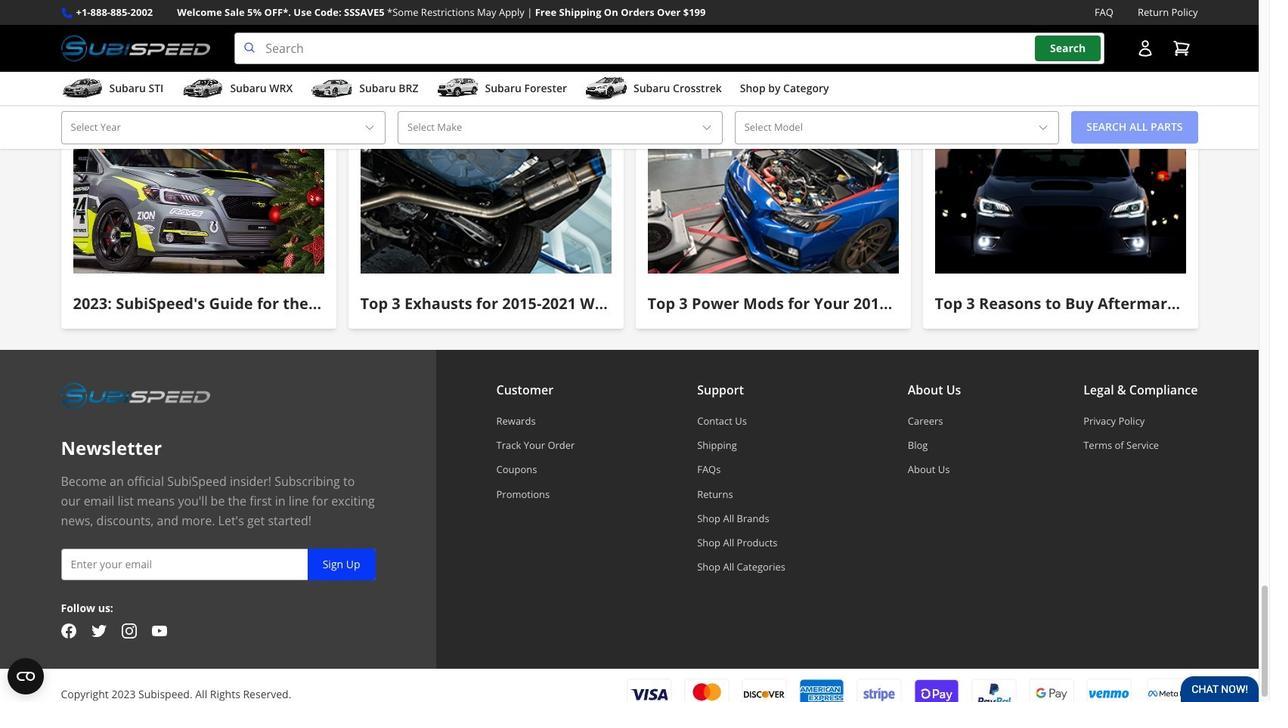 Task type: describe. For each thing, give the bounding box(es) containing it.
instagram logo image
[[121, 624, 137, 639]]

wrx/sti engine bay image
[[648, 129, 899, 274]]

discover image
[[742, 679, 787, 703]]

1 subispeed logo image from the top
[[61, 33, 210, 64]]

wrx/sti interior image
[[73, 129, 324, 274]]

button image
[[1136, 39, 1154, 58]]

paypal image
[[971, 679, 1017, 703]]

Select Make button
[[398, 111, 723, 144]]

youtube logo image
[[152, 624, 167, 639]]

select make image
[[701, 122, 713, 134]]

a subaru forester thumbnail image image
[[437, 77, 479, 100]]

a subaru crosstrek thumbnail image image
[[585, 77, 628, 100]]

googlepay image
[[1029, 679, 1074, 703]]

mastercard image
[[684, 679, 729, 703]]

search input field
[[235, 33, 1105, 64]]

Select Model button
[[735, 111, 1060, 144]]

metapay image
[[1148, 691, 1194, 699]]

a subaru brz thumbnail image image
[[311, 77, 353, 100]]

select model image
[[1038, 122, 1050, 134]]

Select Year button
[[61, 111, 386, 144]]

a subaru sti thumbnail image image
[[61, 77, 103, 100]]



Task type: vqa. For each thing, say whether or not it's contained in the screenshot.
your: on the top of the page
no



Task type: locate. For each thing, give the bounding box(es) containing it.
wrx/sti aftermarket light image
[[935, 129, 1186, 274]]

1 vertical spatial subispeed logo image
[[61, 380, 210, 412]]

Enter your email text field
[[61, 549, 375, 581]]

facebook logo image
[[61, 624, 76, 639]]

a subaru wrx thumbnail image image
[[182, 77, 224, 100]]

open widget image
[[8, 659, 44, 695]]

venmo image
[[1086, 679, 1132, 703]]

visa image
[[627, 679, 672, 703]]

amex image
[[799, 679, 844, 703]]

wrx/sti exhaust image
[[360, 129, 611, 274]]

0 vertical spatial subispeed logo image
[[61, 33, 210, 64]]

shoppay image
[[914, 679, 959, 703]]

stripe image
[[856, 679, 902, 703]]

select year image
[[364, 122, 376, 134]]

twitter logo image
[[91, 624, 106, 639]]

2 subispeed logo image from the top
[[61, 380, 210, 412]]

subispeed logo image
[[61, 33, 210, 64], [61, 380, 210, 412]]



